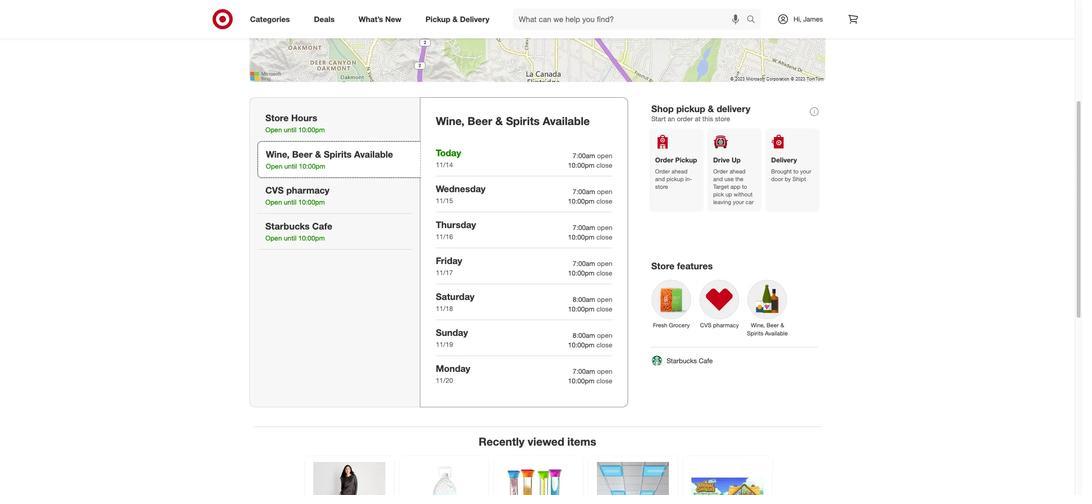 Task type: locate. For each thing, give the bounding box(es) containing it.
and inside order pickup order ahead and pickup in- store
[[655, 176, 665, 183]]

pickup inside order pickup order ahead and pickup in- store
[[667, 176, 684, 183]]

beer
[[468, 114, 493, 128], [292, 149, 313, 160], [767, 322, 779, 329]]

0 vertical spatial store
[[715, 115, 731, 123]]

saturday
[[436, 291, 475, 302]]

wine, down store hours open until 10:00pm
[[266, 149, 290, 160]]

store inside shop pickup & delivery start an order at this store
[[715, 115, 731, 123]]

your down without
[[733, 199, 744, 206]]

1 horizontal spatial pharmacy
[[713, 322, 739, 329]]

4 open from the top
[[597, 260, 613, 268]]

0 horizontal spatial ahead
[[672, 168, 688, 175]]

open inside starbucks cafe open until 10:00pm
[[265, 234, 282, 243]]

5 close from the top
[[597, 305, 613, 313]]

8:00am for sunday
[[573, 332, 595, 340]]

wine, right cvs pharmacy
[[751, 322, 765, 329]]

7:00am open 10:00pm close for thursday
[[568, 224, 613, 241]]

0 vertical spatial spirits
[[506, 114, 540, 128]]

open for thursday
[[597, 224, 613, 232]]

1 ahead from the left
[[672, 168, 688, 175]]

1 horizontal spatial pickup
[[676, 156, 697, 164]]

0 vertical spatial pickup
[[677, 103, 706, 114]]

2 7:00am open 10:00pm close from the top
[[568, 188, 613, 205]]

order
[[655, 156, 674, 164], [655, 168, 670, 175], [714, 168, 728, 175]]

order for drive up
[[714, 168, 728, 175]]

available inside the "wine, beer & spirits available open until 10:00pm"
[[354, 149, 393, 160]]

shop
[[652, 103, 674, 114]]

what's
[[359, 14, 383, 24]]

0 vertical spatial your
[[801, 168, 812, 175]]

1 horizontal spatial cafe
[[699, 357, 713, 365]]

starbucks
[[265, 221, 310, 232], [667, 357, 697, 365]]

1 vertical spatial beer
[[292, 149, 313, 160]]

2 horizontal spatial available
[[765, 330, 788, 337]]

1 8:00am from the top
[[573, 296, 595, 304]]

0 vertical spatial 8:00am
[[573, 296, 595, 304]]

2 open from the top
[[597, 188, 613, 196]]

until up cvs pharmacy open until 10:00pm on the left
[[284, 162, 297, 171]]

order pickup order ahead and pickup in- store
[[655, 156, 697, 191]]

0 horizontal spatial spirits
[[324, 149, 352, 160]]

door
[[772, 176, 784, 183]]

0 horizontal spatial pickup
[[426, 14, 451, 24]]

1 7:00am open 10:00pm close from the top
[[568, 152, 613, 169]]

pickup left in-
[[667, 176, 684, 183]]

1 vertical spatial pickup
[[676, 156, 697, 164]]

1 close from the top
[[597, 161, 613, 169]]

1 horizontal spatial delivery
[[772, 156, 797, 164]]

store
[[265, 112, 289, 123], [652, 261, 675, 272]]

car
[[746, 199, 754, 206]]

your
[[801, 168, 812, 175], [733, 199, 744, 206]]

until up starbucks cafe open until 10:00pm
[[284, 198, 297, 207]]

1 vertical spatial wine,
[[266, 149, 290, 160]]

3 7:00am open 10:00pm close from the top
[[568, 224, 613, 241]]

6 open from the top
[[597, 332, 613, 340]]

1 and from the left
[[655, 176, 665, 183]]

store left features
[[652, 261, 675, 272]]

up
[[732, 156, 741, 164]]

0 horizontal spatial beer
[[292, 149, 313, 160]]

store inside store hours open until 10:00pm
[[265, 112, 289, 123]]

0 vertical spatial pickup
[[426, 14, 451, 24]]

cvs right "grocery"
[[700, 322, 712, 329]]

1 horizontal spatial store
[[715, 115, 731, 123]]

pickup
[[677, 103, 706, 114], [667, 176, 684, 183]]

open inside cvs pharmacy open until 10:00pm
[[265, 198, 282, 207]]

cafe down cvs pharmacy
[[699, 357, 713, 365]]

store left hours
[[265, 112, 289, 123]]

wine,
[[436, 114, 465, 128], [266, 149, 290, 160], [751, 322, 765, 329]]

1 vertical spatial to
[[742, 183, 747, 191]]

cafe
[[312, 221, 333, 232], [699, 357, 713, 365]]

sunday
[[436, 327, 468, 338]]

starbucks down "grocery"
[[667, 357, 697, 365]]

1 horizontal spatial wine, beer & spirits available
[[747, 322, 788, 337]]

pharmacy left 'wine, beer & spirits available' link
[[713, 322, 739, 329]]

0 vertical spatial cvs
[[265, 185, 284, 196]]

ahead inside order pickup order ahead and pickup in- store
[[672, 168, 688, 175]]

until down hours
[[284, 126, 297, 134]]

1 horizontal spatial beer
[[468, 114, 493, 128]]

the
[[736, 176, 744, 183]]

2 vertical spatial spirits
[[747, 330, 764, 337]]

pickup inside order pickup order ahead and pickup in- store
[[676, 156, 697, 164]]

recently viewed items
[[479, 435, 597, 449]]

1 vertical spatial available
[[354, 149, 393, 160]]

4 7:00am from the top
[[573, 260, 595, 268]]

to
[[794, 168, 799, 175], [742, 183, 747, 191]]

0 vertical spatial store
[[265, 112, 289, 123]]

to up shipt
[[794, 168, 799, 175]]

ahead up the
[[730, 168, 746, 175]]

0 vertical spatial pharmacy
[[286, 185, 330, 196]]

1 vertical spatial delivery
[[772, 156, 797, 164]]

until inside cvs pharmacy open until 10:00pm
[[284, 198, 297, 207]]

1 vertical spatial store
[[652, 261, 675, 272]]

4 7:00am open 10:00pm close from the top
[[568, 260, 613, 277]]

ahead inside drive up order ahead and use the target app to pick up without leaving your car
[[730, 168, 746, 175]]

spirits
[[506, 114, 540, 128], [324, 149, 352, 160], [747, 330, 764, 337]]

deals link
[[306, 9, 347, 30]]

1 vertical spatial pickup
[[667, 176, 684, 183]]

1 horizontal spatial cvs
[[700, 322, 712, 329]]

ahead for pickup
[[672, 168, 688, 175]]

thursday
[[436, 219, 476, 230]]

and inside drive up order ahead and use the target app to pick up without leaving your car
[[714, 176, 723, 183]]

1 vertical spatial 8:00am open 10:00pm close
[[568, 332, 613, 349]]

0 horizontal spatial store
[[655, 183, 668, 191]]

store features
[[652, 261, 713, 272]]

What can we help you find? suggestions appear below search field
[[513, 9, 749, 30]]

1 vertical spatial 8:00am
[[573, 332, 595, 340]]

0 vertical spatial to
[[794, 168, 799, 175]]

1 vertical spatial store
[[655, 183, 668, 191]]

open for cvs pharmacy
[[265, 198, 282, 207]]

wine, inside the "wine, beer & spirits available open until 10:00pm"
[[266, 149, 290, 160]]

3 open from the top
[[597, 224, 613, 232]]

pharmacy for cvs pharmacy
[[713, 322, 739, 329]]

and up target
[[714, 176, 723, 183]]

cvs inside cvs pharmacy open until 10:00pm
[[265, 185, 284, 196]]

0 vertical spatial delivery
[[460, 14, 490, 24]]

1 horizontal spatial to
[[794, 168, 799, 175]]

1 vertical spatial starbucks
[[667, 357, 697, 365]]

delivery
[[460, 14, 490, 24], [772, 156, 797, 164]]

1 horizontal spatial ahead
[[730, 168, 746, 175]]

cvs up starbucks cafe open until 10:00pm
[[265, 185, 284, 196]]

store for store hours open until 10:00pm
[[265, 112, 289, 123]]

cvs pharmacy
[[700, 322, 739, 329]]

1 vertical spatial cvs
[[700, 322, 712, 329]]

cafe inside starbucks cafe open until 10:00pm
[[312, 221, 333, 232]]

starbucks down cvs pharmacy open until 10:00pm on the left
[[265, 221, 310, 232]]

5 7:00am open 10:00pm close from the top
[[568, 368, 613, 385]]

6 close from the top
[[597, 341, 613, 349]]

10:00pm inside the "wine, beer & spirits available open until 10:00pm"
[[299, 162, 325, 171]]

monday 11/20
[[436, 363, 471, 385]]

0 vertical spatial beer
[[468, 114, 493, 128]]

wine, beer & spirits available
[[436, 114, 590, 128], [747, 322, 788, 337]]

1 8:00am open 10:00pm close from the top
[[568, 296, 613, 313]]

2 8:00am open 10:00pm close from the top
[[568, 332, 613, 349]]

open for friday
[[597, 260, 613, 268]]

1 horizontal spatial wine,
[[436, 114, 465, 128]]

0 horizontal spatial starbucks
[[265, 221, 310, 232]]

this
[[703, 115, 713, 123]]

cafe down cvs pharmacy open until 10:00pm on the left
[[312, 221, 333, 232]]

1 horizontal spatial starbucks
[[667, 357, 697, 365]]

to up without
[[742, 183, 747, 191]]

store inside order pickup order ahead and pickup in- store
[[655, 183, 668, 191]]

and for order
[[655, 176, 665, 183]]

delivery
[[717, 103, 751, 114]]

wednesday
[[436, 183, 486, 194]]

and left in-
[[655, 176, 665, 183]]

order for order pickup
[[655, 168, 670, 175]]

&
[[453, 14, 458, 24], [708, 103, 714, 114], [496, 114, 503, 128], [315, 149, 321, 160], [781, 322, 784, 329]]

0 horizontal spatial store
[[265, 112, 289, 123]]

la canada flintridge map image
[[250, 0, 826, 82]]

7:00am open 10:00pm close for monday
[[568, 368, 613, 385]]

fresh grocery link
[[648, 276, 696, 332]]

0 vertical spatial 8:00am open 10:00pm close
[[568, 296, 613, 313]]

7:00am open 10:00pm close
[[568, 152, 613, 169], [568, 188, 613, 205], [568, 224, 613, 241], [568, 260, 613, 277], [568, 368, 613, 385]]

0 vertical spatial available
[[543, 114, 590, 128]]

0 horizontal spatial and
[[655, 176, 665, 183]]

starbucks inside starbucks cafe open until 10:00pm
[[265, 221, 310, 232]]

7 open from the top
[[597, 368, 613, 376]]

1 horizontal spatial your
[[801, 168, 812, 175]]

wine, up today at the top of the page
[[436, 114, 465, 128]]

brought
[[772, 168, 792, 175]]

7:00am for today
[[573, 152, 595, 160]]

ahead up in-
[[672, 168, 688, 175]]

5 7:00am from the top
[[573, 368, 595, 376]]

1 vertical spatial pharmacy
[[713, 322, 739, 329]]

0 horizontal spatial cafe
[[312, 221, 333, 232]]

1 vertical spatial your
[[733, 199, 744, 206]]

pickup up order
[[677, 103, 706, 114]]

0 horizontal spatial pharmacy
[[286, 185, 330, 196]]

until inside store hours open until 10:00pm
[[284, 126, 297, 134]]

& inside shop pickup & delivery start an order at this store
[[708, 103, 714, 114]]

animal crossing: new horizons happy home paradise game add-on - nintendo switch (digital) image
[[692, 463, 764, 496]]

shipt
[[793, 176, 806, 183]]

pickup
[[426, 14, 451, 24], [676, 156, 697, 164]]

1 horizontal spatial available
[[543, 114, 590, 128]]

0 vertical spatial cafe
[[312, 221, 333, 232]]

8:00am open 10:00pm close
[[568, 296, 613, 313], [568, 332, 613, 349]]

0 horizontal spatial available
[[354, 149, 393, 160]]

close for monday
[[597, 377, 613, 385]]

saturday 11/18
[[436, 291, 475, 313]]

delivery inside delivery brought to your door by shipt
[[772, 156, 797, 164]]

10:00pm
[[298, 126, 325, 134], [568, 161, 595, 169], [299, 162, 325, 171], [568, 197, 595, 205], [298, 198, 325, 207], [568, 233, 595, 241], [298, 234, 325, 243], [568, 269, 595, 277], [568, 305, 595, 313], [568, 341, 595, 349], [568, 377, 595, 385]]

4 close from the top
[[597, 269, 613, 277]]

0 horizontal spatial to
[[742, 183, 747, 191]]

2 horizontal spatial wine,
[[751, 322, 765, 329]]

open inside store hours open until 10:00pm
[[265, 126, 282, 134]]

3 7:00am from the top
[[573, 224, 595, 232]]

available
[[543, 114, 590, 128], [354, 149, 393, 160], [765, 330, 788, 337]]

wednesday 11/15
[[436, 183, 486, 205]]

pickup right new
[[426, 14, 451, 24]]

10:00pm inside store hours open until 10:00pm
[[298, 126, 325, 134]]

open
[[265, 126, 282, 134], [266, 162, 283, 171], [265, 198, 282, 207], [265, 234, 282, 243]]

5 open from the top
[[597, 296, 613, 304]]

1 horizontal spatial store
[[652, 261, 675, 272]]

1 vertical spatial spirits
[[324, 149, 352, 160]]

1 vertical spatial wine, beer & spirits available
[[747, 322, 788, 337]]

james
[[804, 15, 823, 23]]

monday
[[436, 363, 471, 374]]

pharmacy inside cvs pharmacy open until 10:00pm
[[286, 185, 330, 196]]

2 and from the left
[[714, 176, 723, 183]]

8:00am for saturday
[[573, 296, 595, 304]]

7:00am open 10:00pm close for today
[[568, 152, 613, 169]]

2 close from the top
[[597, 197, 613, 205]]

your up shipt
[[801, 168, 812, 175]]

until for store
[[284, 126, 297, 134]]

0 vertical spatial starbucks
[[265, 221, 310, 232]]

until down cvs pharmacy open until 10:00pm on the left
[[284, 234, 297, 243]]

shop pickup & delivery start an order at this store
[[652, 103, 751, 123]]

0 horizontal spatial wine,
[[266, 149, 290, 160]]

7:00am
[[573, 152, 595, 160], [573, 188, 595, 196], [573, 224, 595, 232], [573, 260, 595, 268], [573, 368, 595, 376]]

2 vertical spatial beer
[[767, 322, 779, 329]]

2 7:00am from the top
[[573, 188, 595, 196]]

order inside drive up order ahead and use the target app to pick up without leaving your car
[[714, 168, 728, 175]]

cvs
[[265, 185, 284, 196], [700, 322, 712, 329]]

pharmacy down the "wine, beer & spirits available open until 10:00pm"
[[286, 185, 330, 196]]

until inside starbucks cafe open until 10:00pm
[[284, 234, 297, 243]]

starbucks for starbucks cafe open until 10:00pm
[[265, 221, 310, 232]]

open for starbucks cafe
[[265, 234, 282, 243]]

0 horizontal spatial your
[[733, 199, 744, 206]]

open
[[597, 152, 613, 160], [597, 188, 613, 196], [597, 224, 613, 232], [597, 260, 613, 268], [597, 296, 613, 304], [597, 332, 613, 340], [597, 368, 613, 376]]

1 horizontal spatial and
[[714, 176, 723, 183]]

until
[[284, 126, 297, 134], [284, 162, 297, 171], [284, 198, 297, 207], [284, 234, 297, 243]]

pickup & delivery link
[[418, 9, 502, 30]]

2 8:00am from the top
[[573, 332, 595, 340]]

7 close from the top
[[597, 377, 613, 385]]

close for today
[[597, 161, 613, 169]]

pickup up in-
[[676, 156, 697, 164]]

friday
[[436, 255, 463, 266]]

close
[[597, 161, 613, 169], [597, 197, 613, 205], [597, 233, 613, 241], [597, 269, 613, 277], [597, 305, 613, 313], [597, 341, 613, 349], [597, 377, 613, 385]]

2 ahead from the left
[[730, 168, 746, 175]]

and
[[655, 176, 665, 183], [714, 176, 723, 183]]

close for saturday
[[597, 305, 613, 313]]

2 vertical spatial available
[[765, 330, 788, 337]]

1 open from the top
[[597, 152, 613, 160]]

0 horizontal spatial cvs
[[265, 185, 284, 196]]

2 vertical spatial wine,
[[751, 322, 765, 329]]

pharmacy
[[286, 185, 330, 196], [713, 322, 739, 329]]

11/20
[[436, 377, 453, 385]]

start
[[652, 115, 666, 123]]

cafe for starbucks cafe open until 10:00pm
[[312, 221, 333, 232]]

1 vertical spatial cafe
[[699, 357, 713, 365]]

categories link
[[242, 9, 302, 30]]

by
[[785, 176, 791, 183]]

3 close from the top
[[597, 233, 613, 241]]

1 7:00am from the top
[[573, 152, 595, 160]]

1 horizontal spatial spirits
[[506, 114, 540, 128]]

0 vertical spatial wine, beer & spirits available
[[436, 114, 590, 128]]



Task type: vqa. For each thing, say whether or not it's contained in the screenshot.


Task type: describe. For each thing, give the bounding box(es) containing it.
11/17
[[436, 269, 453, 277]]

your inside drive up order ahead and use the target app to pick up without leaving your car
[[733, 199, 744, 206]]

fresh
[[653, 322, 668, 329]]

and for drive
[[714, 176, 723, 183]]

11/15
[[436, 197, 453, 205]]

open for saturday
[[597, 296, 613, 304]]

11/16
[[436, 233, 453, 241]]

hours
[[291, 112, 317, 123]]

7:00am for friday
[[573, 260, 595, 268]]

hi, james
[[794, 15, 823, 23]]

0 horizontal spatial wine, beer & spirits available
[[436, 114, 590, 128]]

friday 11/17
[[436, 255, 463, 277]]

8:00am open 10:00pm close for sunday
[[568, 332, 613, 349]]

beer inside the "wine, beer & spirits available open until 10:00pm"
[[292, 149, 313, 160]]

11/14
[[436, 161, 453, 169]]

2 horizontal spatial beer
[[767, 322, 779, 329]]

recently
[[479, 435, 525, 449]]

close for friday
[[597, 269, 613, 277]]

cvs pharmacy link
[[696, 276, 744, 332]]

today
[[436, 147, 461, 158]]

leaving
[[714, 199, 732, 206]]

close for thursday
[[597, 233, 613, 241]]

thursday 11/16
[[436, 219, 476, 241]]

pharmacy for cvs pharmacy open until 10:00pm
[[286, 185, 330, 196]]

deals
[[314, 14, 335, 24]]

store capabilities with hours, vertical tabs tab list
[[250, 97, 421, 408]]

grocery
[[669, 322, 690, 329]]

at
[[695, 115, 701, 123]]

wine, beer & spirits available open until 10:00pm
[[266, 149, 393, 171]]

until inside the "wine, beer & spirits available open until 10:00pm"
[[284, 162, 297, 171]]

app
[[731, 183, 741, 191]]

pickup inside shop pickup & delivery start an order at this store
[[677, 103, 706, 114]]

educational insights mini light filters tranquil blue 2' x 2' 4-pack, for classrooms & offices image
[[597, 463, 669, 496]]

10:00pm inside starbucks cafe open until 10:00pm
[[298, 234, 325, 243]]

today 11/14
[[436, 147, 461, 169]]

search
[[743, 15, 766, 25]]

items
[[568, 435, 597, 449]]

what's new link
[[351, 9, 414, 30]]

8:00am open 10:00pm close for saturday
[[568, 296, 613, 313]]

11/18
[[436, 305, 453, 313]]

2 horizontal spatial spirits
[[747, 330, 764, 337]]

order
[[677, 115, 693, 123]]

hi,
[[794, 15, 802, 23]]

close for sunday
[[597, 341, 613, 349]]

wine, beer & spirits available inside 'wine, beer & spirits available' link
[[747, 322, 788, 337]]

pick
[[714, 191, 724, 198]]

hand2mind sensory fidget tubes, mesmerizing liquid motion sensory bottles, fidget toys, ages 3+ image
[[503, 463, 575, 496]]

starbucks for starbucks cafe
[[667, 357, 697, 365]]

& inside the "wine, beer & spirits available open until 10:00pm"
[[315, 149, 321, 160]]

your inside delivery brought to your door by shipt
[[801, 168, 812, 175]]

women's long sleeve asymmetrical cut-out button detail midi dress - future collective™ with reese blutstein dark gray xxs image
[[313, 463, 386, 496]]

in-
[[686, 176, 692, 183]]

until for cvs
[[284, 198, 297, 207]]

what's new
[[359, 14, 402, 24]]

7:00am open 10:00pm close for wednesday
[[568, 188, 613, 205]]

cvs pharmacy open until 10:00pm
[[265, 185, 330, 207]]

7:00am for wednesday
[[573, 188, 595, 196]]

search button
[[743, 9, 766, 32]]

drive up order ahead and use the target app to pick up without leaving your car
[[714, 156, 754, 206]]

target
[[714, 183, 729, 191]]

fresh grocery
[[653, 322, 690, 329]]

viewed
[[528, 435, 565, 449]]

open for monday
[[597, 368, 613, 376]]

11/19
[[436, 341, 453, 349]]

open for store hours
[[265, 126, 282, 134]]

7:00am open 10:00pm close for friday
[[568, 260, 613, 277]]

7:00am for monday
[[573, 368, 595, 376]]

features
[[677, 261, 713, 272]]

until for starbucks
[[284, 234, 297, 243]]

cvs for cvs pharmacy open until 10:00pm
[[265, 185, 284, 196]]

up
[[726, 191, 732, 198]]

open inside the "wine, beer & spirits available open until 10:00pm"
[[266, 162, 283, 171]]

without
[[734, 191, 753, 198]]

open for sunday
[[597, 332, 613, 340]]

10:00pm inside cvs pharmacy open until 10:00pm
[[298, 198, 325, 207]]

ahead for up
[[730, 168, 746, 175]]

open for today
[[597, 152, 613, 160]]

starbucks cafe
[[667, 357, 713, 365]]

drive
[[714, 156, 730, 164]]

store hours open until 10:00pm
[[265, 112, 325, 134]]

new
[[385, 14, 402, 24]]

wine, beer & spirits available link
[[744, 276, 792, 340]]

0 horizontal spatial delivery
[[460, 14, 490, 24]]

starbucks cafe open until 10:00pm
[[265, 221, 333, 243]]

to inside drive up order ahead and use the target app to pick up without leaving your car
[[742, 183, 747, 191]]

7:00am for thursday
[[573, 224, 595, 232]]

close for wednesday
[[597, 197, 613, 205]]

pickup & delivery
[[426, 14, 490, 24]]

spirits inside the "wine, beer & spirits available open until 10:00pm"
[[324, 149, 352, 160]]

0 vertical spatial wine,
[[436, 114, 465, 128]]

cafe for starbucks cafe
[[699, 357, 713, 365]]

purified water - 128 fl oz (1gal) - good & gather™ image
[[408, 463, 480, 496]]

store for store features
[[652, 261, 675, 272]]

delivery brought to your door by shipt
[[772, 156, 812, 183]]

use
[[725, 176, 734, 183]]

categories
[[250, 14, 290, 24]]

open for wednesday
[[597, 188, 613, 196]]

an
[[668, 115, 675, 123]]

cvs for cvs pharmacy
[[700, 322, 712, 329]]

sunday 11/19
[[436, 327, 468, 349]]

to inside delivery brought to your door by shipt
[[794, 168, 799, 175]]



